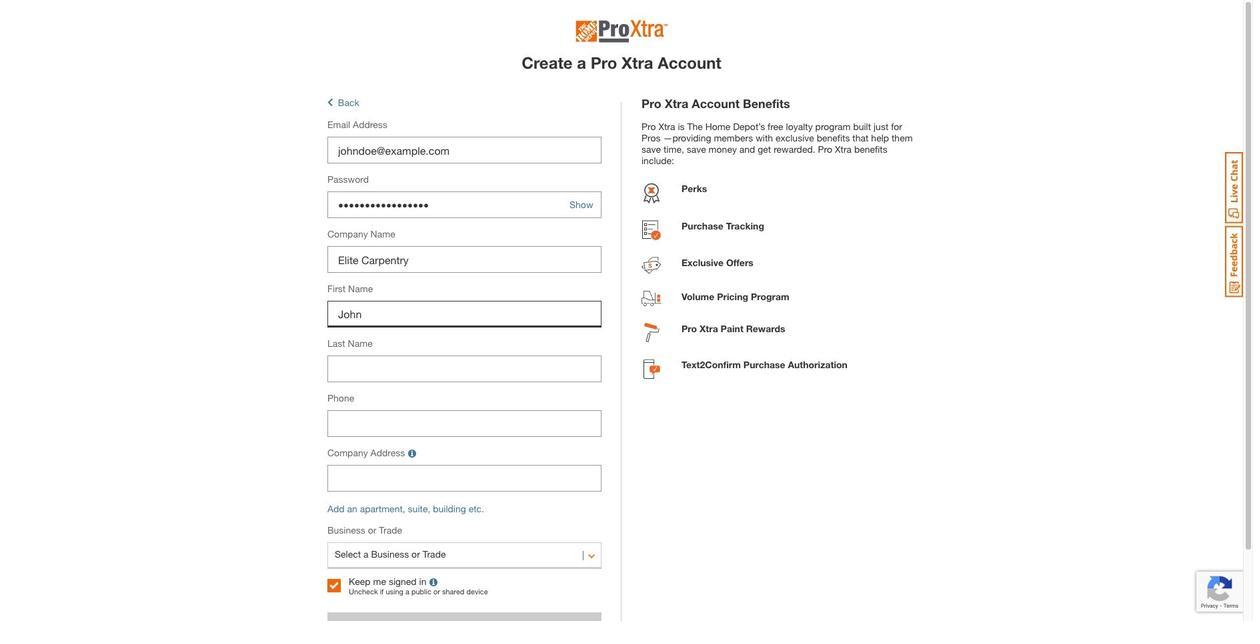 Task type: locate. For each thing, give the bounding box(es) containing it.
None password field
[[328, 192, 602, 218]]

paint rewards image
[[644, 323, 660, 346]]

None text field
[[328, 247, 602, 273], [328, 301, 602, 328], [328, 465, 602, 492], [328, 247, 602, 273], [328, 301, 602, 328], [328, 465, 602, 492]]

None text field
[[328, 356, 602, 383], [328, 411, 602, 437], [328, 356, 602, 383], [328, 411, 602, 437]]

back arrow image
[[328, 97, 333, 108]]

None email field
[[328, 137, 602, 164]]

live chat image
[[1226, 152, 1244, 224]]

tracking image
[[643, 220, 661, 244]]

thd logo image
[[576, 20, 668, 47]]

exclusive offers image
[[642, 257, 662, 278]]

feedback link image
[[1226, 226, 1244, 298]]



Task type: describe. For each thing, give the bounding box(es) containing it.
perks image
[[642, 183, 662, 207]]

volume image
[[642, 291, 662, 310]]

text2confirm image
[[644, 359, 660, 382]]



